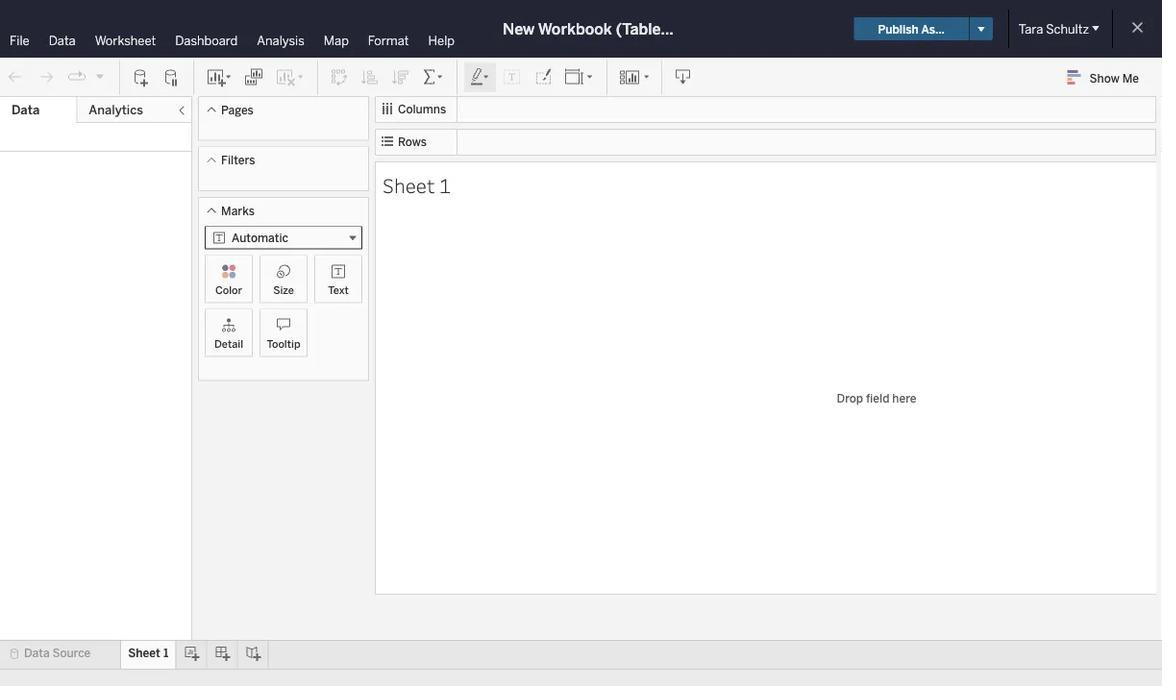 Task type: describe. For each thing, give the bounding box(es) containing it.
worksheet
[[95, 33, 156, 48]]

new workbook (tableau public)
[[503, 20, 734, 38]]

drop field here
[[837, 391, 917, 405]]

here
[[893, 391, 917, 405]]

new
[[503, 20, 535, 38]]

highlight image
[[469, 68, 491, 87]]

marks
[[221, 204, 255, 218]]

format
[[368, 33, 409, 48]]

show/hide cards image
[[619, 68, 650, 87]]

clear sheet image
[[275, 68, 306, 87]]

me
[[1123, 71, 1140, 85]]

sort descending image
[[391, 68, 411, 87]]

size
[[273, 284, 294, 297]]

publish
[[879, 22, 919, 36]]

0 horizontal spatial sheet 1
[[128, 647, 169, 661]]

columns
[[398, 102, 446, 116]]

0 vertical spatial 1
[[439, 172, 451, 198]]

tooltip
[[267, 338, 301, 351]]

duplicate image
[[244, 68, 264, 87]]

show me
[[1090, 71, 1140, 85]]

as...
[[922, 22, 945, 36]]

collapse image
[[176, 105, 188, 116]]

source
[[52, 647, 91, 661]]

text
[[328, 284, 349, 297]]

format workbook image
[[534, 68, 553, 87]]

workbook
[[538, 20, 613, 38]]

new worksheet image
[[206, 68, 233, 87]]

1 horizontal spatial sheet
[[383, 172, 435, 198]]

pause auto updates image
[[163, 68, 182, 87]]

totals image
[[422, 68, 445, 87]]

field
[[867, 391, 890, 405]]

help
[[429, 33, 455, 48]]

show labels image
[[503, 68, 522, 87]]

1 vertical spatial 1
[[163, 647, 169, 661]]



Task type: locate. For each thing, give the bounding box(es) containing it.
replay animation image right redo icon
[[67, 68, 87, 87]]

1 right source
[[163, 647, 169, 661]]

detail
[[214, 338, 243, 351]]

drop
[[837, 391, 864, 405]]

0 horizontal spatial replay animation image
[[67, 68, 87, 87]]

map
[[324, 33, 349, 48]]

analytics
[[89, 102, 143, 118]]

1
[[439, 172, 451, 198], [163, 647, 169, 661]]

tara
[[1019, 21, 1044, 37]]

data up redo icon
[[49, 33, 76, 48]]

1 vertical spatial sheet 1
[[128, 647, 169, 661]]

filters
[[221, 153, 255, 167]]

1 horizontal spatial 1
[[439, 172, 451, 198]]

1 horizontal spatial replay animation image
[[94, 70, 106, 82]]

tara schultz
[[1019, 21, 1090, 37]]

data
[[49, 33, 76, 48], [12, 102, 40, 118], [24, 647, 50, 661]]

0 vertical spatial data
[[49, 33, 76, 48]]

data down undo image
[[12, 102, 40, 118]]

sheet 1
[[383, 172, 451, 198], [128, 647, 169, 661]]

show me button
[[1060, 63, 1157, 92]]

fit image
[[565, 68, 595, 87]]

sheet
[[383, 172, 435, 198], [128, 647, 161, 661]]

replay animation image up analytics
[[94, 70, 106, 82]]

1 down columns
[[439, 172, 451, 198]]

publish as...
[[879, 22, 945, 36]]

color
[[215, 284, 242, 297]]

rows
[[398, 135, 427, 149]]

file
[[10, 33, 30, 48]]

undo image
[[6, 68, 25, 87]]

sheet right source
[[128, 647, 161, 661]]

show
[[1090, 71, 1120, 85]]

replay animation image
[[67, 68, 87, 87], [94, 70, 106, 82]]

2 vertical spatial data
[[24, 647, 50, 661]]

pages
[[221, 103, 254, 117]]

sheet 1 down the rows
[[383, 172, 451, 198]]

schultz
[[1047, 21, 1090, 37]]

0 horizontal spatial 1
[[163, 647, 169, 661]]

sheet 1 right source
[[128, 647, 169, 661]]

swap rows and columns image
[[330, 68, 349, 87]]

data left source
[[24, 647, 50, 661]]

analysis
[[257, 33, 305, 48]]

publish as... button
[[855, 17, 969, 40]]

new data source image
[[132, 68, 151, 87]]

0 horizontal spatial sheet
[[128, 647, 161, 661]]

(tableau
[[616, 20, 679, 38]]

sort ascending image
[[361, 68, 380, 87]]

redo image
[[37, 68, 56, 87]]

sheet down the rows
[[383, 172, 435, 198]]

0 vertical spatial sheet 1
[[383, 172, 451, 198]]

1 vertical spatial data
[[12, 102, 40, 118]]

data source
[[24, 647, 91, 661]]

dashboard
[[175, 33, 238, 48]]

download image
[[674, 68, 693, 87]]

0 vertical spatial sheet
[[383, 172, 435, 198]]

1 vertical spatial sheet
[[128, 647, 161, 661]]

public)
[[683, 20, 734, 38]]

1 horizontal spatial sheet 1
[[383, 172, 451, 198]]



Task type: vqa. For each thing, say whether or not it's contained in the screenshot.
Sheet
yes



